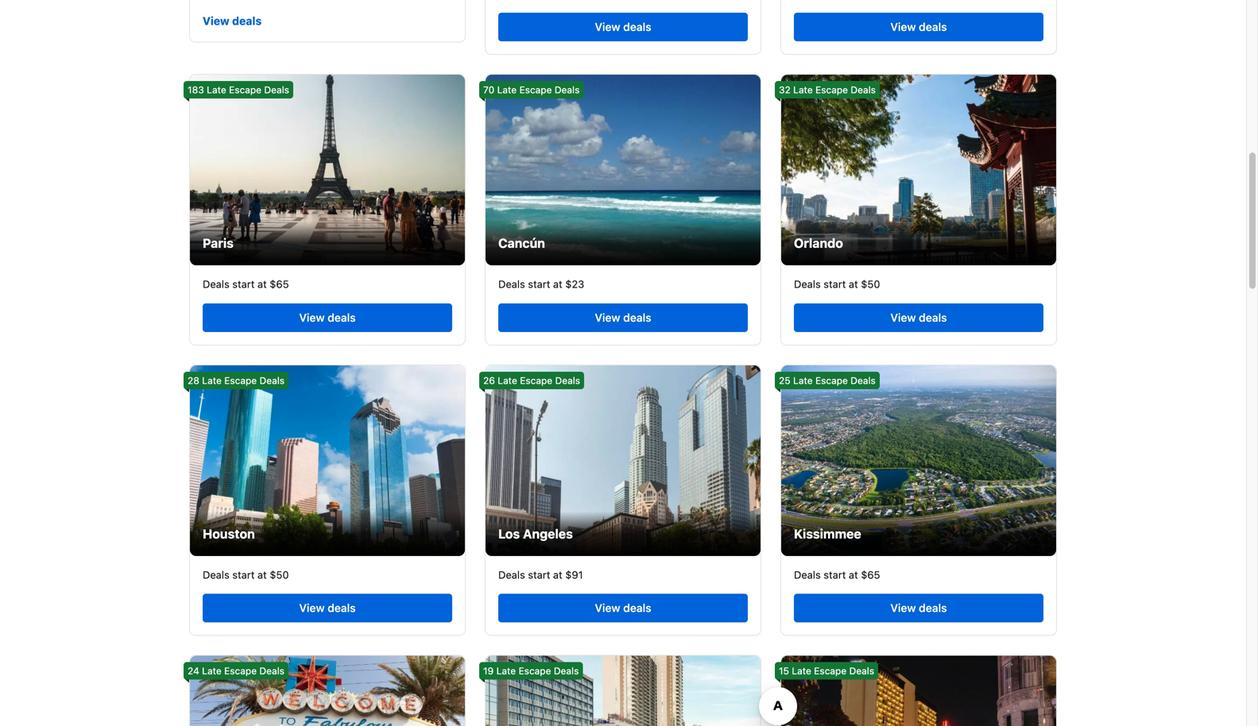 Task type: locate. For each thing, give the bounding box(es) containing it.
deals start at $65 for paris
[[203, 278, 289, 290]]

start down orlando
[[824, 278, 846, 290]]

view
[[203, 14, 229, 28], [595, 20, 620, 34], [891, 20, 916, 34], [299, 311, 325, 324], [595, 311, 620, 324], [891, 311, 916, 324], [299, 602, 325, 615], [595, 602, 620, 615], [891, 602, 916, 615]]

1 vertical spatial $50
[[270, 569, 289, 581]]

183 late escape deals
[[188, 84, 289, 96]]

angeles
[[523, 527, 573, 542]]

19
[[483, 666, 494, 677]]

at for houston
[[258, 569, 267, 581]]

$65 for kissimmee
[[861, 569, 880, 581]]

$50
[[861, 278, 880, 290], [270, 569, 289, 581]]

deals for orlando
[[919, 311, 947, 324]]

19 late escape deals
[[483, 666, 579, 677]]

escape for kissimmee
[[816, 375, 848, 386]]

25
[[779, 375, 791, 386]]

late right 28
[[202, 375, 222, 386]]

start down "paris"
[[232, 278, 255, 290]]

deals start at $50 for orlando
[[794, 278, 880, 290]]

start for orlando
[[824, 278, 846, 290]]

32
[[779, 84, 791, 96]]

24 late escape deals
[[188, 666, 285, 677]]

late right 32
[[793, 84, 813, 96]]

0 horizontal spatial $65
[[270, 278, 289, 290]]

deals start at $50 down houston
[[203, 569, 289, 581]]

start
[[232, 278, 255, 290], [528, 278, 550, 290], [824, 278, 846, 290], [232, 569, 255, 581], [528, 569, 550, 581], [824, 569, 846, 581]]

0 vertical spatial $50
[[861, 278, 880, 290]]

25 late escape deals
[[779, 375, 876, 386]]

los angeles image
[[486, 366, 761, 556]]

start for cancún
[[528, 278, 550, 290]]

at
[[258, 278, 267, 290], [553, 278, 563, 290], [849, 278, 858, 290], [258, 569, 267, 581], [553, 569, 563, 581], [849, 569, 858, 581]]

escape for los angeles
[[520, 375, 553, 386]]

deals start at $50
[[794, 278, 880, 290], [203, 569, 289, 581]]

deals for kissimmee
[[919, 602, 947, 615]]

start down kissimmee
[[824, 569, 846, 581]]

late for los angeles
[[498, 375, 517, 386]]

0 horizontal spatial deals start at $65
[[203, 278, 289, 290]]

escape right '26'
[[520, 375, 553, 386]]

late right '26'
[[498, 375, 517, 386]]

houston image
[[190, 366, 465, 556]]

1 vertical spatial deals start at $65
[[794, 569, 880, 581]]

houston
[[203, 527, 255, 542]]

start for paris
[[232, 278, 255, 290]]

at for los angeles
[[553, 569, 563, 581]]

15
[[779, 666, 789, 677]]

late right 24
[[202, 666, 222, 677]]

escape right 19 on the bottom of the page
[[519, 666, 551, 677]]

late right '183'
[[207, 84, 226, 96]]

view deals for los angeles
[[595, 602, 652, 615]]

$65 for paris
[[270, 278, 289, 290]]

escape right 70
[[520, 84, 552, 96]]

view deals link for los angeles
[[498, 594, 748, 623]]

kissimmee
[[794, 527, 862, 542]]

late
[[207, 84, 226, 96], [497, 84, 517, 96], [793, 84, 813, 96], [202, 375, 222, 386], [498, 375, 517, 386], [793, 375, 813, 386], [202, 666, 222, 677], [497, 666, 516, 677], [792, 666, 812, 677]]

escape right 25 at the bottom of the page
[[816, 375, 848, 386]]

70 late escape deals
[[483, 84, 580, 96]]

0 horizontal spatial deals start at $50
[[203, 569, 289, 581]]

escape right '183'
[[229, 84, 262, 96]]

at for cancún
[[553, 278, 563, 290]]

escape right 28
[[224, 375, 257, 386]]

los angeles link
[[486, 366, 761, 556]]

0 horizontal spatial $50
[[270, 569, 289, 581]]

cancún
[[498, 236, 545, 251]]

late for houston
[[202, 375, 222, 386]]

start left $91
[[528, 569, 550, 581]]

1 vertical spatial $65
[[861, 569, 880, 581]]

view deals link
[[498, 13, 748, 42], [794, 13, 1044, 42], [203, 14, 262, 28], [203, 304, 452, 332], [498, 304, 748, 332], [794, 304, 1044, 332], [203, 594, 452, 623], [498, 594, 748, 623], [794, 594, 1044, 623]]

deals start at $50 down orlando
[[794, 278, 880, 290]]

start left $23
[[528, 278, 550, 290]]

deals start at $65 down "paris"
[[203, 278, 289, 290]]

late for kissimmee
[[793, 375, 813, 386]]

deals
[[264, 84, 289, 96], [555, 84, 580, 96], [851, 84, 876, 96], [203, 278, 230, 290], [498, 278, 525, 290], [794, 278, 821, 290], [260, 375, 285, 386], [555, 375, 580, 386], [851, 375, 876, 386], [203, 569, 230, 581], [498, 569, 525, 581], [794, 569, 821, 581], [259, 666, 285, 677], [554, 666, 579, 677], [850, 666, 875, 677]]

late right 70
[[497, 84, 517, 96]]

70
[[483, 84, 495, 96]]

cancún link
[[486, 75, 761, 266]]

view deals for houston
[[299, 602, 356, 615]]

1 vertical spatial deals start at $50
[[203, 569, 289, 581]]

escape
[[229, 84, 262, 96], [520, 84, 552, 96], [816, 84, 848, 96], [224, 375, 257, 386], [520, 375, 553, 386], [816, 375, 848, 386], [224, 666, 257, 677], [519, 666, 551, 677], [814, 666, 847, 677]]

deals for houston
[[328, 602, 356, 615]]

24
[[188, 666, 199, 677]]

orlando image
[[781, 75, 1057, 266]]

deals start at $65
[[203, 278, 289, 290], [794, 569, 880, 581]]

at for kissimmee
[[849, 569, 858, 581]]

escape right 15
[[814, 666, 847, 677]]

$91
[[565, 569, 583, 581]]

28 late escape deals
[[188, 375, 285, 386]]

deals for cancún
[[623, 311, 652, 324]]

los angeles
[[498, 527, 573, 542]]

$65
[[270, 278, 289, 290], [861, 569, 880, 581]]

1 horizontal spatial $65
[[861, 569, 880, 581]]

0 vertical spatial deals start at $65
[[203, 278, 289, 290]]

view deals for orlando
[[891, 311, 947, 324]]

view deals for cancún
[[595, 311, 652, 324]]

deals start at $65 down kissimmee
[[794, 569, 880, 581]]

los
[[498, 527, 520, 542]]

0 vertical spatial deals start at $50
[[794, 278, 880, 290]]

183
[[188, 84, 204, 96]]

32 late escape deals
[[779, 84, 876, 96]]

kissimmee image
[[781, 366, 1057, 556]]

late right 25 at the bottom of the page
[[793, 375, 813, 386]]

view deals for kissimmee
[[891, 602, 947, 615]]

view deals
[[891, 20, 947, 34], [299, 311, 356, 324], [595, 311, 652, 324], [891, 311, 947, 324], [299, 602, 356, 615], [595, 602, 652, 615], [891, 602, 947, 615]]

26
[[483, 375, 495, 386]]

1 horizontal spatial $50
[[861, 278, 880, 290]]

1 horizontal spatial deals start at $50
[[794, 278, 880, 290]]

paris link
[[190, 75, 465, 266]]

start down houston
[[232, 569, 255, 581]]

0 vertical spatial $65
[[270, 278, 289, 290]]

escape right 32
[[816, 84, 848, 96]]

deals
[[232, 14, 262, 28], [623, 20, 652, 34], [919, 20, 947, 34], [328, 311, 356, 324], [623, 311, 652, 324], [919, 311, 947, 324], [328, 602, 356, 615], [623, 602, 652, 615], [919, 602, 947, 615]]

1 horizontal spatial deals start at $65
[[794, 569, 880, 581]]

view for cancún
[[595, 311, 620, 324]]



Task type: vqa. For each thing, say whether or not it's contained in the screenshot.
lines.
no



Task type: describe. For each thing, give the bounding box(es) containing it.
deals start at $65 for kissimmee
[[794, 569, 880, 581]]

start for los angeles
[[528, 569, 550, 581]]

at for paris
[[258, 278, 267, 290]]

paris image
[[190, 75, 465, 266]]

late right 19 on the bottom of the page
[[497, 666, 516, 677]]

26 late escape deals
[[483, 375, 580, 386]]

view for paris
[[299, 311, 325, 324]]

escape for cancún
[[520, 84, 552, 96]]

escape for paris
[[229, 84, 262, 96]]

view for los angeles
[[595, 602, 620, 615]]

paris
[[203, 236, 234, 251]]

late for paris
[[207, 84, 226, 96]]

start for kissimmee
[[824, 569, 846, 581]]

view deals view deals
[[203, 14, 652, 34]]

escape for orlando
[[816, 84, 848, 96]]

deals start at $23
[[498, 278, 585, 290]]

start for houston
[[232, 569, 255, 581]]

deals for paris
[[328, 311, 356, 324]]

deals start at $50 for houston
[[203, 569, 289, 581]]

at for orlando
[[849, 278, 858, 290]]

view deals link for houston
[[203, 594, 452, 623]]

view deals link for orlando
[[794, 304, 1044, 332]]

28
[[188, 375, 199, 386]]

kissimmee link
[[781, 366, 1057, 556]]

escape right 24
[[224, 666, 257, 677]]

$50 for orlando
[[861, 278, 880, 290]]

15 late escape deals
[[779, 666, 875, 677]]

late for orlando
[[793, 84, 813, 96]]

view deals for paris
[[299, 311, 356, 324]]

escape for houston
[[224, 375, 257, 386]]

deals for los angeles
[[623, 602, 652, 615]]

orlando link
[[781, 75, 1057, 266]]

late right 15
[[792, 666, 812, 677]]

houston link
[[190, 366, 465, 556]]

view deals link for cancún
[[498, 304, 748, 332]]

cancún image
[[486, 75, 761, 266]]

view for houston
[[299, 602, 325, 615]]

view deals link for paris
[[203, 304, 452, 332]]

late for cancún
[[497, 84, 517, 96]]

view for kissimmee
[[891, 602, 916, 615]]

view deals link for kissimmee
[[794, 594, 1044, 623]]

$23
[[565, 278, 585, 290]]

$50 for houston
[[270, 569, 289, 581]]

orlando
[[794, 236, 843, 251]]

view for orlando
[[891, 311, 916, 324]]

deals start at $91
[[498, 569, 583, 581]]



